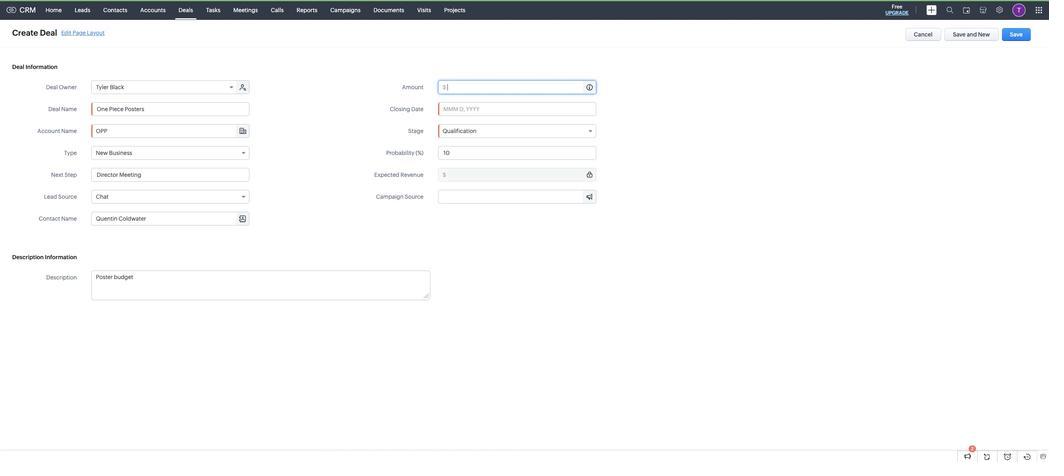 Task type: describe. For each thing, give the bounding box(es) containing it.
description for description information
[[12, 254, 44, 260]]

deal name
[[48, 106, 77, 112]]

contacts link
[[97, 0, 134, 20]]

New Business field
[[91, 146, 250, 160]]

projects
[[444, 7, 465, 13]]

page
[[73, 29, 86, 36]]

cancel button
[[905, 28, 941, 41]]

crm link
[[6, 6, 36, 14]]

meetings
[[233, 7, 258, 13]]

deal information
[[12, 64, 58, 70]]

next step
[[51, 172, 77, 178]]

deals
[[179, 7, 193, 13]]

campaigns
[[330, 7, 361, 13]]

expected
[[374, 172, 399, 178]]

next
[[51, 172, 63, 178]]

free
[[892, 4, 902, 10]]

upgrade
[[886, 10, 909, 16]]

date
[[411, 106, 424, 112]]

deal for deal information
[[12, 64, 24, 70]]

search image
[[946, 6, 953, 13]]

business
[[109, 150, 132, 156]]

projects link
[[438, 0, 472, 20]]

save for save
[[1010, 31, 1023, 38]]

calendar image
[[963, 7, 970, 13]]

accounts
[[140, 7, 166, 13]]

type
[[64, 150, 77, 156]]

reports
[[297, 7, 317, 13]]

reports link
[[290, 0, 324, 20]]

deal for deal name
[[48, 106, 60, 112]]

home link
[[39, 0, 68, 20]]

Qualification field
[[438, 124, 596, 138]]

contact name
[[39, 215, 77, 222]]

(%)
[[416, 150, 424, 156]]

MMM D, YYYY text field
[[438, 102, 596, 116]]

campaigns link
[[324, 0, 367, 20]]

black
[[110, 84, 124, 90]]

campaign source
[[376, 194, 424, 200]]

source for campaign source
[[405, 194, 424, 200]]

leads link
[[68, 0, 97, 20]]

description for description
[[46, 274, 77, 281]]

cancel
[[914, 31, 933, 38]]

new inside field
[[96, 150, 108, 156]]

profile image
[[1013, 3, 1026, 16]]

visits
[[417, 7, 431, 13]]

account
[[37, 128, 60, 134]]

owner
[[59, 84, 77, 90]]

stage
[[408, 128, 424, 134]]

calls
[[271, 7, 284, 13]]

free upgrade
[[886, 4, 909, 16]]

contact
[[39, 215, 60, 222]]

$ for expected revenue
[[443, 172, 446, 178]]

save for save and new
[[953, 31, 966, 38]]

lead source
[[44, 194, 77, 200]]

new business
[[96, 150, 132, 156]]

save and new
[[953, 31, 990, 38]]

layout
[[87, 29, 105, 36]]

campaign
[[376, 194, 404, 200]]

name for account name
[[61, 128, 77, 134]]

qualification
[[443, 128, 477, 134]]

visits link
[[411, 0, 438, 20]]

Tyler Black field
[[92, 81, 237, 94]]

calls link
[[264, 0, 290, 20]]



Task type: vqa. For each thing, say whether or not it's contained in the screenshot.
Description Information Information
yes



Task type: locate. For each thing, give the bounding box(es) containing it.
new inside button
[[978, 31, 990, 38]]

deal
[[40, 28, 57, 37], [12, 64, 24, 70], [46, 84, 58, 90], [48, 106, 60, 112]]

1 horizontal spatial new
[[978, 31, 990, 38]]

profile element
[[1008, 0, 1030, 20]]

0 vertical spatial information
[[26, 64, 58, 70]]

create menu image
[[927, 5, 937, 15]]

source down revenue
[[405, 194, 424, 200]]

account name
[[37, 128, 77, 134]]

name right contact
[[61, 215, 77, 222]]

search element
[[942, 0, 958, 20]]

home
[[46, 7, 62, 13]]

deal up account name
[[48, 106, 60, 112]]

deals link
[[172, 0, 200, 20]]

save and new button
[[944, 28, 999, 41]]

2 source from the left
[[405, 194, 424, 200]]

information for description information
[[45, 254, 77, 260]]

name for contact name
[[61, 215, 77, 222]]

1 source from the left
[[58, 194, 77, 200]]

save
[[953, 31, 966, 38], [1010, 31, 1023, 38]]

chat
[[96, 194, 109, 200]]

information up deal owner
[[26, 64, 58, 70]]

crm
[[19, 6, 36, 14]]

0 vertical spatial description
[[12, 254, 44, 260]]

1 horizontal spatial save
[[1010, 31, 1023, 38]]

description
[[12, 254, 44, 260], [46, 274, 77, 281]]

1 vertical spatial information
[[45, 254, 77, 260]]

1 save from the left
[[953, 31, 966, 38]]

probability (%)
[[386, 150, 424, 156]]

source for lead source
[[58, 194, 77, 200]]

save inside 'button'
[[1010, 31, 1023, 38]]

3 name from the top
[[61, 215, 77, 222]]

tyler black
[[96, 84, 124, 90]]

1 vertical spatial description
[[46, 274, 77, 281]]

$ right revenue
[[443, 172, 446, 178]]

2 $ from the top
[[443, 172, 446, 178]]

deal down create at the left top
[[12, 64, 24, 70]]

name right account
[[61, 128, 77, 134]]

leads
[[75, 7, 90, 13]]

1 vertical spatial new
[[96, 150, 108, 156]]

0 horizontal spatial source
[[58, 194, 77, 200]]

save button
[[1002, 28, 1031, 41]]

tasks
[[206, 7, 220, 13]]

save down profile "element"
[[1010, 31, 1023, 38]]

create deal edit page layout
[[12, 28, 105, 37]]

description information
[[12, 254, 77, 260]]

2
[[971, 446, 974, 451]]

edit
[[61, 29, 71, 36]]

new right and
[[978, 31, 990, 38]]

2 vertical spatial name
[[61, 215, 77, 222]]

closing
[[390, 106, 410, 112]]

1 vertical spatial $
[[443, 172, 446, 178]]

1 horizontal spatial description
[[46, 274, 77, 281]]

deal for deal owner
[[46, 84, 58, 90]]

deal owner
[[46, 84, 77, 90]]

step
[[65, 172, 77, 178]]

deal left owner
[[46, 84, 58, 90]]

accounts link
[[134, 0, 172, 20]]

create menu element
[[922, 0, 942, 20]]

contacts
[[103, 7, 127, 13]]

expected revenue
[[374, 172, 424, 178]]

new
[[978, 31, 990, 38], [96, 150, 108, 156]]

0 vertical spatial new
[[978, 31, 990, 38]]

meetings link
[[227, 0, 264, 20]]

None field
[[92, 125, 249, 138], [439, 190, 596, 203], [92, 212, 249, 225], [92, 125, 249, 138], [439, 190, 596, 203], [92, 212, 249, 225]]

1 horizontal spatial source
[[405, 194, 424, 200]]

deal left edit
[[40, 28, 57, 37]]

$ for amount
[[443, 84, 446, 90]]

0 horizontal spatial description
[[12, 254, 44, 260]]

0 vertical spatial name
[[61, 106, 77, 112]]

closing date
[[390, 106, 424, 112]]

documents link
[[367, 0, 411, 20]]

information down contact name
[[45, 254, 77, 260]]

name for deal name
[[61, 106, 77, 112]]

tasks link
[[200, 0, 227, 20]]

$ right amount
[[443, 84, 446, 90]]

None text field
[[91, 102, 250, 116], [92, 125, 249, 138], [91, 168, 250, 182], [439, 190, 596, 203], [92, 271, 430, 300], [91, 102, 250, 116], [92, 125, 249, 138], [91, 168, 250, 182], [439, 190, 596, 203], [92, 271, 430, 300]]

amount
[[402, 84, 424, 90]]

create
[[12, 28, 38, 37]]

name down owner
[[61, 106, 77, 112]]

information for deal information
[[26, 64, 58, 70]]

0 horizontal spatial save
[[953, 31, 966, 38]]

new left business
[[96, 150, 108, 156]]

source
[[58, 194, 77, 200], [405, 194, 424, 200]]

tyler
[[96, 84, 109, 90]]

source right lead
[[58, 194, 77, 200]]

probability
[[386, 150, 414, 156]]

2 name from the top
[[61, 128, 77, 134]]

1 name from the top
[[61, 106, 77, 112]]

None text field
[[447, 81, 596, 94], [438, 146, 596, 160], [447, 168, 596, 181], [92, 212, 249, 225], [447, 81, 596, 94], [438, 146, 596, 160], [447, 168, 596, 181], [92, 212, 249, 225]]

1 vertical spatial name
[[61, 128, 77, 134]]

and
[[967, 31, 977, 38]]

Chat field
[[91, 190, 250, 204]]

lead
[[44, 194, 57, 200]]

name
[[61, 106, 77, 112], [61, 128, 77, 134], [61, 215, 77, 222]]

save left and
[[953, 31, 966, 38]]

save inside button
[[953, 31, 966, 38]]

$
[[443, 84, 446, 90], [443, 172, 446, 178]]

2 save from the left
[[1010, 31, 1023, 38]]

documents
[[374, 7, 404, 13]]

information
[[26, 64, 58, 70], [45, 254, 77, 260]]

edit page layout link
[[61, 29, 105, 36]]

0 vertical spatial $
[[443, 84, 446, 90]]

1 $ from the top
[[443, 84, 446, 90]]

revenue
[[401, 172, 424, 178]]

0 horizontal spatial new
[[96, 150, 108, 156]]



